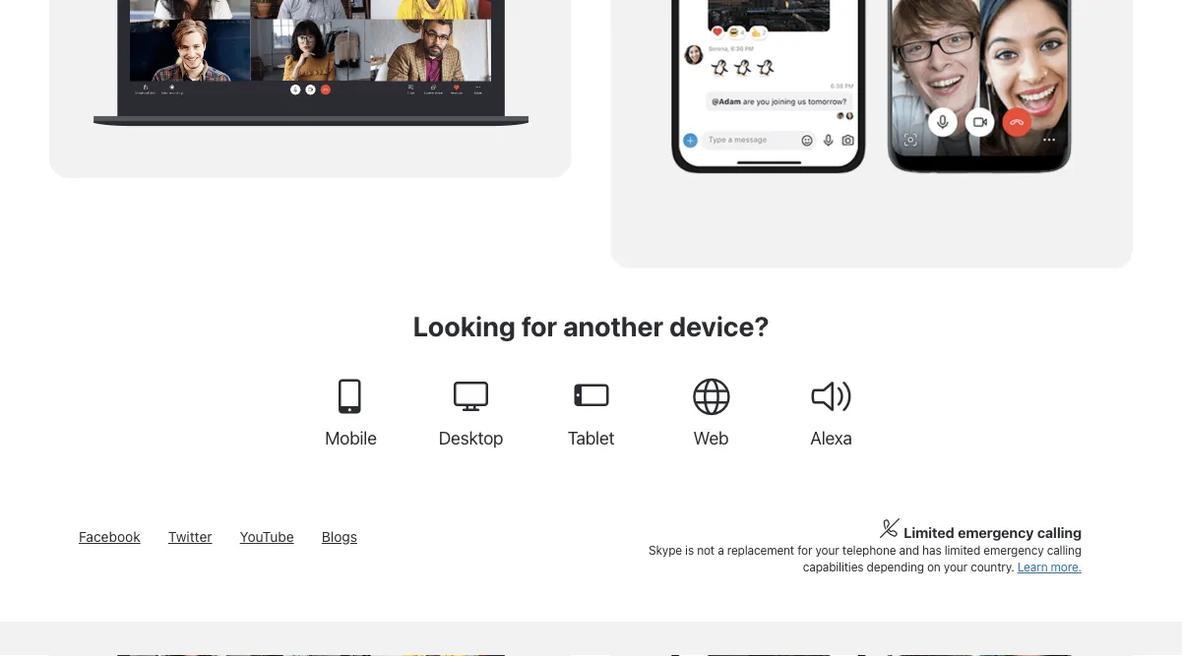 Task type: vqa. For each thing, say whether or not it's contained in the screenshot.
a
yes



Task type: describe. For each thing, give the bounding box(es) containing it.
3 heading from the left
[[426, 622, 579, 657]]


[[451, 377, 491, 417]]

0 horizontal spatial for
[[522, 310, 557, 343]]

is
[[685, 544, 694, 558]]

limited emergency calling skype is not a replacement for your telephone and has limited emergency calling capabilities depending on your country.
[[649, 525, 1082, 575]]

5 heading from the left
[[780, 622, 934, 657]]

blogs link
[[322, 529, 357, 546]]

1 vertical spatial emergency
[[984, 544, 1044, 558]]

learn
[[1018, 561, 1048, 575]]

1 vertical spatial your
[[944, 561, 968, 575]]

blogs
[[322, 529, 357, 546]]

web
[[694, 427, 729, 449]]

telephone
[[843, 544, 896, 558]]

4 heading from the left
[[591, 622, 757, 657]]

2 heading from the left
[[248, 622, 402, 657]]

1 vertical spatial calling
[[1047, 544, 1082, 558]]

a
[[718, 544, 724, 558]]

capabilities
[[803, 561, 864, 575]]

youtube
[[240, 529, 294, 546]]

tablet
[[568, 427, 615, 449]]

mobile
[[325, 427, 377, 449]]

looking
[[413, 310, 516, 343]]

learn more.
[[1018, 561, 1082, 575]]

limited
[[904, 525, 955, 542]]

twitter link
[[168, 529, 212, 546]]

device?
[[670, 310, 770, 343]]

looking for another device?
[[413, 310, 770, 343]]


[[692, 377, 731, 417]]

on
[[928, 561, 941, 575]]

more.
[[1051, 561, 1082, 575]]

limited
[[945, 544, 981, 558]]

0 vertical spatial your
[[816, 544, 840, 558]]

facebook link
[[79, 529, 140, 546]]

1 heading from the left
[[59, 622, 225, 657]]



Task type: locate. For each thing, give the bounding box(es) containing it.
your up capabilities
[[816, 544, 840, 558]]

and
[[900, 544, 920, 558]]

alexa
[[811, 427, 852, 449]]

has
[[923, 544, 942, 558]]

for
[[522, 310, 557, 343], [798, 544, 813, 558]]

desktop
[[439, 427, 504, 449]]

 for tablet
[[572, 377, 611, 417]]

learn more. link
[[1018, 561, 1082, 575]]

replacement
[[727, 544, 795, 558]]

footer resource links element
[[0, 622, 1183, 657]]

 up tablet
[[572, 377, 611, 417]]

emergency
[[958, 525, 1034, 542], [984, 544, 1044, 558]]

youtube link
[[240, 529, 294, 546]]

for left another
[[522, 310, 557, 343]]

country.
[[971, 561, 1015, 575]]

1 horizontal spatial 
[[572, 377, 611, 417]]

 up "mobile"
[[331, 377, 371, 417]]

your down limited at the bottom right of page
[[944, 561, 968, 575]]

facebook
[[79, 529, 140, 546]]

skype
[[649, 544, 682, 558]]

0 vertical spatial for
[[522, 310, 557, 343]]

0 vertical spatial calling
[[1038, 525, 1082, 542]]

0 vertical spatial emergency
[[958, 525, 1034, 542]]

calling
[[1038, 525, 1082, 542], [1047, 544, 1082, 558]]

1 horizontal spatial your
[[944, 561, 968, 575]]

skype on mobile device image
[[671, 0, 1073, 178]]

1  from the left
[[331, 377, 371, 417]]

0 horizontal spatial your
[[816, 544, 840, 558]]

1 horizontal spatial for
[[798, 544, 813, 558]]

6 heading from the left
[[958, 622, 1112, 657]]

for inside limited emergency calling skype is not a replacement for your telephone and has limited emergency calling capabilities depending on your country.
[[798, 544, 813, 558]]

emergency up country.
[[958, 525, 1034, 542]]


[[331, 377, 371, 417], [572, 377, 611, 417]]


[[812, 377, 851, 417]]

for up capabilities
[[798, 544, 813, 558]]

another
[[563, 310, 664, 343]]

0 horizontal spatial 
[[331, 377, 371, 417]]

2  from the left
[[572, 377, 611, 417]]

heading
[[59, 622, 225, 657], [248, 622, 402, 657], [426, 622, 579, 657], [591, 622, 757, 657], [780, 622, 934, 657], [958, 622, 1112, 657]]

twitter
[[168, 529, 212, 546]]

 for mobile
[[331, 377, 371, 417]]

1 vertical spatial for
[[798, 544, 813, 558]]

depending
[[867, 561, 924, 575]]

emergency up the learn
[[984, 544, 1044, 558]]

not
[[697, 544, 715, 558]]

your
[[816, 544, 840, 558], [944, 561, 968, 575]]



